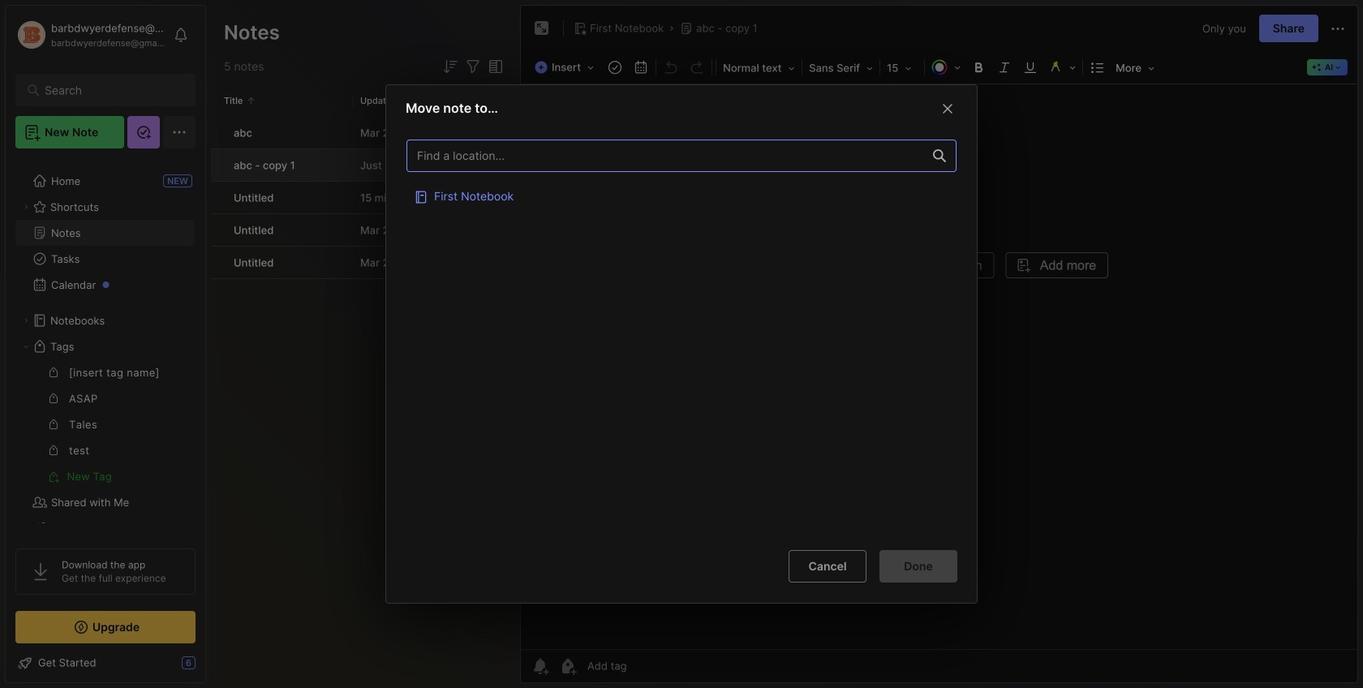 Task type: describe. For each thing, give the bounding box(es) containing it.
Note Editor text field
[[521, 84, 1358, 649]]

expand tags image
[[21, 342, 31, 352]]

Search text field
[[45, 83, 174, 98]]

font family image
[[805, 57, 878, 78]]

group inside main element
[[15, 360, 195, 490]]

heading level image
[[719, 57, 801, 78]]

expand note image
[[533, 19, 552, 38]]

Find a location… text field
[[408, 143, 924, 169]]

underline image
[[1020, 56, 1042, 79]]

bold image
[[968, 56, 990, 79]]

note window element
[[520, 5, 1359, 684]]

insert image
[[531, 57, 602, 78]]

expand notebooks image
[[21, 316, 31, 326]]

font size image
[[883, 57, 923, 78]]

add a reminder image
[[531, 657, 550, 676]]

close image
[[938, 99, 958, 119]]

highlight image
[[1044, 56, 1081, 79]]

main element
[[0, 0, 211, 688]]



Task type: locate. For each thing, give the bounding box(es) containing it.
group
[[15, 360, 195, 490]]

more image
[[1111, 57, 1160, 78]]

tree
[[6, 158, 205, 577]]

None search field
[[45, 80, 174, 100]]

Find a location field
[[399, 132, 965, 538]]

none search field inside main element
[[45, 80, 174, 100]]

row group
[[211, 117, 515, 279]]

calendar event image
[[630, 56, 653, 79]]

font color image
[[927, 56, 966, 79]]

bulleted list image
[[1087, 56, 1110, 79]]

cell inside find a location "field"
[[407, 180, 957, 213]]

task image
[[604, 56, 627, 79]]

add tag image
[[559, 657, 578, 676]]

tree inside main element
[[6, 158, 205, 577]]

italic image
[[994, 56, 1016, 79]]

cell
[[407, 180, 957, 213]]



Task type: vqa. For each thing, say whether or not it's contained in the screenshot.
row group
yes



